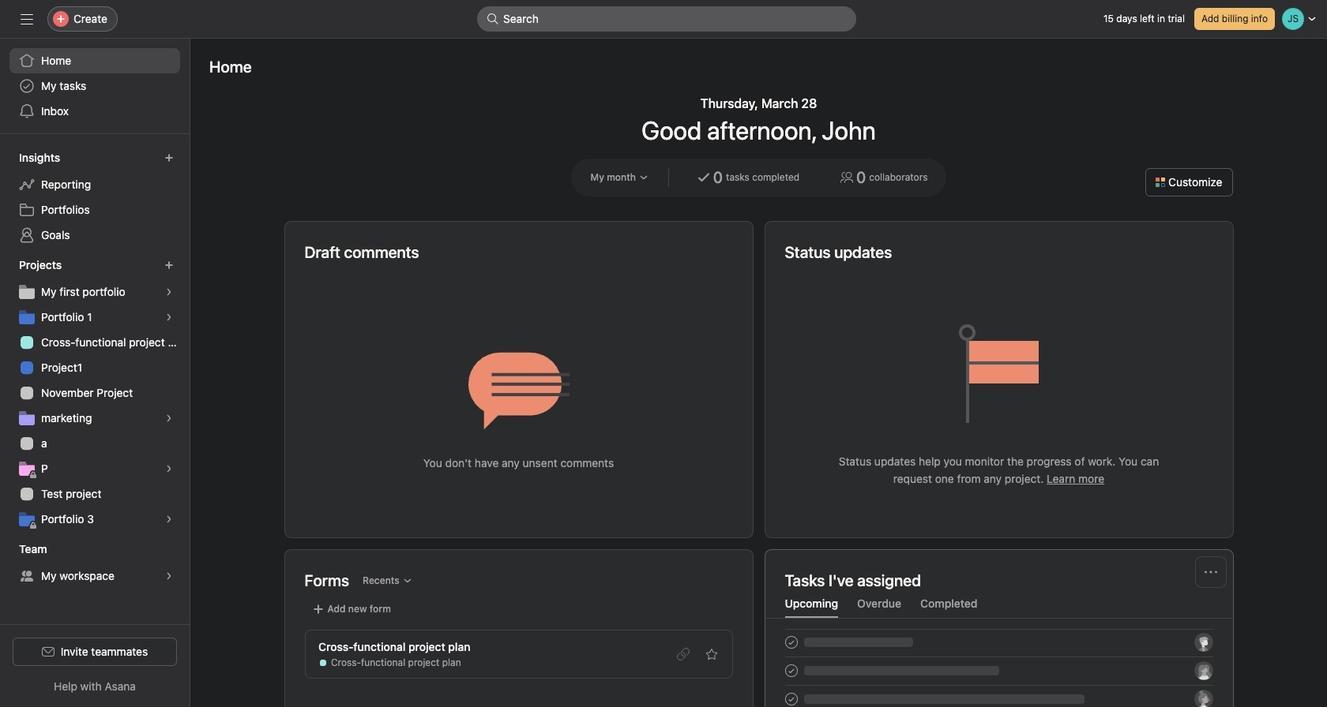 Task type: locate. For each thing, give the bounding box(es) containing it.
projects element
[[0, 251, 190, 536]]

see details, portfolio 1 image
[[164, 313, 174, 322]]

copy form link image
[[677, 649, 689, 661]]

see details, marketing image
[[164, 414, 174, 423]]

list box
[[477, 6, 856, 32]]

prominent image
[[487, 13, 499, 25]]

add to favorites image
[[705, 649, 718, 661]]

new insights image
[[164, 153, 174, 163]]



Task type: vqa. For each thing, say whether or not it's contained in the screenshot.
the topmost testing
no



Task type: describe. For each thing, give the bounding box(es) containing it.
see details, p image
[[164, 465, 174, 474]]

teams element
[[0, 536, 190, 593]]

insights element
[[0, 144, 190, 251]]

see details, my first portfolio image
[[164, 288, 174, 297]]

see details, my workspace image
[[164, 572, 174, 581]]

see details, portfolio 3 image
[[164, 515, 174, 525]]

hide sidebar image
[[21, 13, 33, 25]]

global element
[[0, 39, 190, 134]]

new project or portfolio image
[[164, 261, 174, 270]]



